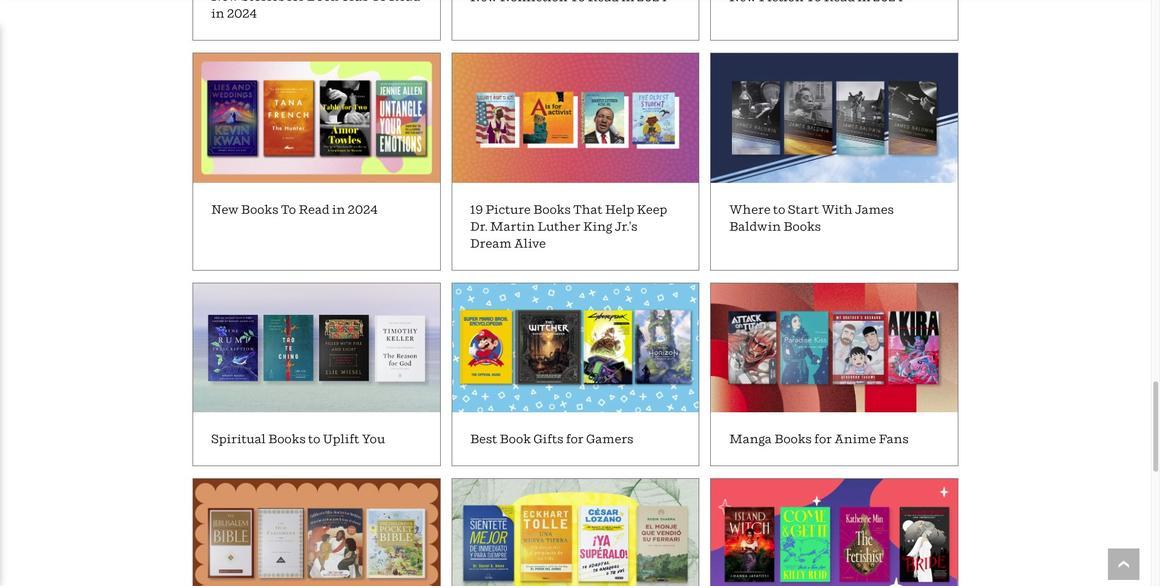 Task type: describe. For each thing, give the bounding box(es) containing it.
19 picture books that help keep dr. martin luther king jr.'s dream alive link
[[445, 53, 700, 270]]

19 picture books that help keep dr. martin luther king jr.'s dream alive
[[470, 202, 667, 250]]

jr.'s
[[615, 219, 638, 233]]

2024 inside new stories for book club to read in 2024
[[227, 6, 257, 21]]

new stories for book club to read in 2024 link
[[192, 0, 441, 41]]

james
[[855, 202, 894, 217]]

0 horizontal spatial to
[[308, 432, 320, 446]]

manga books for anime fans link
[[704, 283, 959, 466]]

with
[[822, 202, 853, 217]]

start
[[788, 202, 819, 217]]

spiritual books to uplift you
[[211, 432, 385, 446]]

1 vertical spatial 2024
[[348, 202, 378, 217]]

new stories for book club to read in 2024
[[211, 0, 420, 21]]

19
[[470, 202, 483, 217]]

spiritual books to uplift you link
[[186, 283, 441, 466]]

book inside best book gifts for gamers link
[[500, 432, 531, 446]]

dream
[[470, 236, 512, 250]]

manga
[[729, 432, 772, 446]]

to inside new books to read in 2024 link
[[281, 202, 296, 217]]

martin
[[490, 219, 535, 233]]

books for spiritual books to uplift you
[[268, 432, 306, 446]]

best book gifts for gamers link
[[445, 283, 700, 466]]

books inside where to start with james baldwin books
[[784, 219, 821, 233]]

you
[[362, 432, 385, 446]]

to inside where to start with james baldwin books
[[773, 202, 785, 217]]

anime
[[835, 432, 876, 446]]

1 horizontal spatial for
[[566, 432, 584, 446]]

1 horizontal spatial in
[[332, 202, 345, 217]]

spiritual
[[211, 432, 266, 446]]

stories
[[241, 0, 285, 4]]

best
[[470, 432, 497, 446]]

luther
[[537, 219, 581, 233]]

dr.
[[470, 219, 488, 233]]

book inside new stories for book club to read in 2024
[[307, 0, 339, 4]]



Task type: vqa. For each thing, say whether or not it's contained in the screenshot.
ARE within the - Due to current conditions most orders will ship in 4-6 business days. To protect our employees, we cannot offer rush shipments at this time. We apologize for any delay and thank you for your patience. - Preordered titles will ship on or within 2-3 business days of their on-sale date (listed in your cart) - Backordered titles will ship when available. If the backordered title does not become available within 90 days, that portion of your order will be cancelled and you will not be charged for that item. Please note: Business days for processing orders are Monday – Friday, excluding holidays.
no



Task type: locate. For each thing, give the bounding box(es) containing it.
1 new from the top
[[211, 0, 239, 4]]

best book gifts for gamers
[[470, 432, 634, 446]]

new inside new stories for book club to read in 2024
[[211, 0, 239, 4]]

0 vertical spatial read
[[389, 0, 420, 4]]

books
[[533, 202, 571, 217], [241, 202, 278, 217], [784, 219, 821, 233], [774, 432, 812, 446], [268, 432, 306, 446]]

book right best
[[500, 432, 531, 446]]

1 horizontal spatial to
[[371, 0, 387, 4]]

books inside spiritual books to uplift you link
[[268, 432, 306, 446]]

manga books for anime fans
[[729, 432, 909, 446]]

1 vertical spatial new
[[211, 202, 239, 217]]

2 horizontal spatial for
[[814, 432, 832, 446]]

new books to read in 2024 link
[[186, 53, 441, 270]]

keep
[[637, 202, 667, 217]]

1 vertical spatial read
[[299, 202, 330, 217]]

1 horizontal spatial 2024
[[348, 202, 378, 217]]

to left start
[[773, 202, 785, 217]]

read inside new stories for book club to read in 2024
[[389, 0, 420, 4]]

that
[[573, 202, 603, 217]]

for
[[287, 0, 305, 4], [566, 432, 584, 446], [814, 432, 832, 446]]

to inside new stories for book club to read in 2024
[[371, 0, 387, 4]]

0 horizontal spatial book
[[307, 0, 339, 4]]

1 horizontal spatial to
[[773, 202, 785, 217]]

for for manga
[[814, 432, 832, 446]]

new for new books to read in 2024
[[211, 202, 239, 217]]

uplift
[[323, 432, 359, 446]]

0 horizontal spatial in
[[211, 6, 225, 21]]

for left anime in the right bottom of the page
[[814, 432, 832, 446]]

king
[[583, 219, 612, 233]]

1 horizontal spatial book
[[500, 432, 531, 446]]

read
[[389, 0, 420, 4], [299, 202, 330, 217]]

books inside 'manga books for anime fans' link
[[774, 432, 812, 446]]

0 horizontal spatial 2024
[[227, 6, 257, 21]]

baldwin
[[729, 219, 781, 233]]

books inside 19 picture books that help keep dr. martin luther king jr.'s dream alive
[[533, 202, 571, 217]]

0 vertical spatial to
[[773, 202, 785, 217]]

book
[[307, 0, 339, 4], [500, 432, 531, 446]]

new books to read in 2024
[[211, 202, 378, 217]]

help
[[605, 202, 634, 217]]

in
[[211, 6, 225, 21], [332, 202, 345, 217]]

1 vertical spatial in
[[332, 202, 345, 217]]

gifts
[[534, 432, 564, 446]]

0 vertical spatial new
[[211, 0, 239, 4]]

new for new stories for book club to read in 2024
[[211, 0, 239, 4]]

to
[[371, 0, 387, 4], [281, 202, 296, 217]]

0 horizontal spatial read
[[299, 202, 330, 217]]

where
[[729, 202, 771, 217]]

0 vertical spatial to
[[371, 0, 387, 4]]

gamers
[[586, 432, 634, 446]]

1 vertical spatial to
[[281, 202, 296, 217]]

for right gifts
[[566, 432, 584, 446]]

0 horizontal spatial for
[[287, 0, 305, 4]]

1 vertical spatial book
[[500, 432, 531, 446]]

in inside new stories for book club to read in 2024
[[211, 6, 225, 21]]

0 vertical spatial 2024
[[227, 6, 257, 21]]

new
[[211, 0, 239, 4], [211, 202, 239, 217]]

books inside new books to read in 2024 link
[[241, 202, 278, 217]]

books for manga books for anime fans
[[774, 432, 812, 446]]

for for new
[[287, 0, 305, 4]]

0 vertical spatial book
[[307, 0, 339, 4]]

books for new books to read in 2024
[[241, 202, 278, 217]]

where to start with james baldwin books link
[[704, 53, 959, 270]]

for right stories
[[287, 0, 305, 4]]

where to start with james baldwin books
[[729, 202, 894, 233]]

picture
[[485, 202, 531, 217]]

to
[[773, 202, 785, 217], [308, 432, 320, 446]]

for inside new stories for book club to read in 2024
[[287, 0, 305, 4]]

2024
[[227, 6, 257, 21], [348, 202, 378, 217]]

0 vertical spatial in
[[211, 6, 225, 21]]

alive
[[514, 236, 546, 250]]

2 new from the top
[[211, 202, 239, 217]]

0 horizontal spatial to
[[281, 202, 296, 217]]

1 horizontal spatial read
[[389, 0, 420, 4]]

book left club
[[307, 0, 339, 4]]

1 vertical spatial to
[[308, 432, 320, 446]]

fans
[[879, 432, 909, 446]]

to left uplift
[[308, 432, 320, 446]]

club
[[341, 0, 369, 4]]



